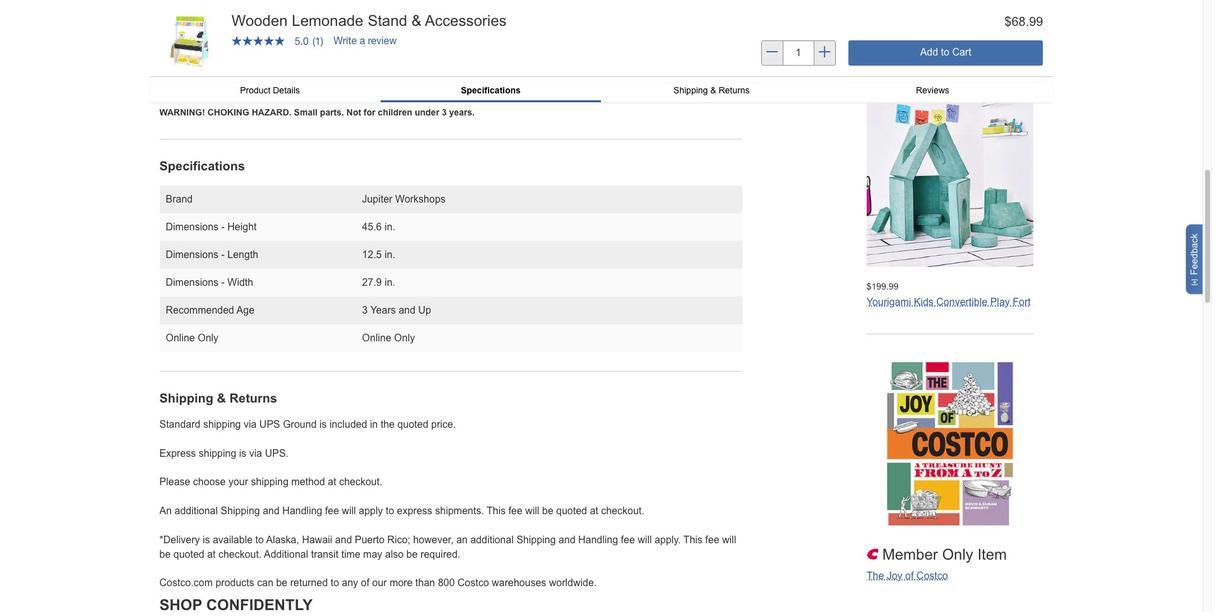 Task type: describe. For each thing, give the bounding box(es) containing it.
please choose your shipping method at checkout.
[[160, 477, 383, 488]]

shipping & returns link
[[601, 83, 823, 98]]

1 vertical spatial via
[[249, 448, 262, 459]]

45.6
[[362, 222, 382, 233]]

wooden lemonade stand & accessories image
[[160, 13, 219, 72]]

0 vertical spatial is
[[320, 420, 327, 430]]

up
[[419, 305, 431, 316]]

apply.
[[655, 535, 681, 546]]

0 vertical spatial to
[[386, 506, 394, 517]]

joy
[[887, 571, 903, 582]]

fee right shipments.
[[509, 506, 523, 517]]

coins
[[188, 2, 211, 12]]

handling inside *delivery is available to alaska, hawaii and puerto rico; however, an additional shipping and handling fee will apply. this fee will be quoted at checkout. additional transit time may also be required.
[[579, 535, 619, 546]]

kids
[[915, 297, 934, 308]]

height
[[228, 222, 257, 233]]

800
[[438, 578, 455, 589]]

lemons
[[188, 65, 220, 75]]

product details link
[[160, 83, 381, 98]]

yourigami
[[867, 297, 912, 308]]

0 horizontal spatial costco
[[458, 578, 489, 589]]

and down please choose your shipping method at checkout.
[[263, 506, 280, 517]]

time
[[342, 549, 361, 560]]

1 vertical spatial returns
[[230, 392, 277, 406]]

width
[[228, 277, 253, 288]]

available
[[213, 535, 253, 546]]

jug
[[216, 27, 228, 37]]

yourigami kids convertible play fort link
[[867, 297, 1031, 308]]

choking
[[208, 108, 249, 118]]

specifications link
[[381, 83, 601, 101]]

parts.
[[320, 108, 344, 118]]

0 vertical spatial additional
[[175, 506, 218, 517]]

and up the time
[[335, 535, 352, 546]]

0 horizontal spatial specifications
[[160, 159, 245, 173]]

0 horizontal spatial of
[[361, 578, 370, 589]]

workshops
[[395, 194, 446, 205]]

1 horizontal spatial shipping & returns
[[674, 85, 750, 95]]

fee right "apply."
[[706, 535, 720, 546]]

for
[[364, 108, 376, 118]]

shipping inside *delivery is available to alaska, hawaii and puerto rico; however, an additional shipping and handling fee will apply. this fee will be quoted at checkout. additional transit time may also be required.
[[517, 535, 556, 546]]

a
[[360, 35, 365, 46]]

dimensions - length
[[166, 250, 259, 260]]

farmers
[[907, 24, 945, 34]]

is inside *delivery is available to alaska, hawaii and puerto rico; however, an additional shipping and handling fee will apply. this fee will be quoted at checkout. additional transit time may also be required.
[[203, 535, 210, 546]]

an additional shipping and handling fee will apply to express shipments. this fee will be quoted at checkout.
[[160, 506, 645, 517]]

2 online only from the left
[[362, 333, 415, 344]]

0 horizontal spatial only
[[198, 333, 219, 344]]

ups
[[260, 420, 280, 430]]

0 vertical spatial specifications
[[461, 85, 521, 95]]

accessories for wooden farmers market & accessories
[[867, 36, 922, 47]]

also
[[385, 549, 404, 560]]

5.0 (1)
[[295, 35, 324, 47]]

card
[[214, 14, 233, 24]]

$199.99
[[867, 282, 899, 292]]

1 horizontal spatial costco
[[917, 571, 949, 582]]

dimensions - height
[[166, 222, 257, 233]]

wooden for wooden lemonade stand & accessories
[[232, 12, 288, 29]]

member only item
[[883, 546, 1008, 563]]

0 vertical spatial via
[[244, 420, 257, 430]]

2 online from the left
[[362, 333, 392, 344]]

however,
[[413, 535, 454, 546]]

(1) inside "(24) coins (1) loyalty card (1) serving jug (4) cups (4) straws (20) lemons"
[[170, 27, 181, 37]]

express
[[397, 506, 433, 517]]

any
[[342, 578, 358, 589]]

1 (4) from the top
[[170, 40, 181, 50]]

your
[[229, 477, 248, 488]]

reviews link
[[823, 83, 1044, 98]]

standard
[[160, 420, 201, 430]]

shipping inside shipping & returns link
[[674, 85, 708, 95]]

shipping for standard
[[203, 420, 241, 430]]

express
[[160, 448, 196, 459]]

(24) coins (1) loyalty card (1) serving jug (4) cups (4) straws (20) lemons
[[170, 2, 233, 75]]

product details
[[240, 85, 300, 95]]

choose
[[193, 477, 226, 488]]

the
[[381, 420, 395, 430]]

wooden lemonade stand & accessories
[[232, 12, 507, 29]]

yourigami kids convertible play fort image
[[867, 100, 1034, 267]]

convertible
[[937, 297, 988, 308]]

1 horizontal spatial (1)
[[313, 35, 324, 47]]

the joy of costco
[[867, 571, 949, 582]]

age
[[237, 305, 255, 316]]

years.
[[449, 108, 475, 118]]

stand
[[368, 12, 408, 29]]

2 horizontal spatial checkout.
[[602, 506, 645, 517]]

- for width
[[221, 277, 225, 288]]

costco.com
[[160, 578, 213, 589]]

dimensions - width
[[166, 277, 253, 288]]

dimensions for dimensions - length
[[166, 250, 219, 260]]

length
[[228, 250, 259, 260]]

alaska,
[[266, 535, 299, 546]]

3 years and up
[[362, 305, 431, 316]]

wooden farmers market & accessories link
[[867, 24, 988, 47]]

0 vertical spatial this
[[487, 506, 506, 517]]

2 (4) from the top
[[170, 52, 181, 62]]

recommended
[[166, 305, 234, 316]]

in. for 45.6 in.
[[385, 222, 396, 233]]

member
[[883, 546, 939, 563]]

45.6 in.
[[362, 222, 396, 233]]

puerto
[[355, 535, 385, 546]]

fee up hawaii
[[325, 506, 339, 517]]

in. for 12.5 in.
[[385, 250, 396, 260]]

the joy of costco link
[[867, 571, 949, 582]]

play
[[991, 297, 1011, 308]]

our
[[372, 578, 387, 589]]

price.
[[431, 420, 456, 430]]

shipping for express
[[199, 448, 236, 459]]

item
[[978, 546, 1008, 563]]

write a review button
[[334, 35, 397, 46]]

transit
[[311, 549, 339, 560]]

and left up
[[399, 305, 416, 316]]

1 horizontal spatial is
[[239, 448, 247, 459]]

dimensions for dimensions - height
[[166, 222, 219, 233]]

the
[[867, 571, 885, 582]]

under
[[415, 108, 440, 118]]

hazard.
[[252, 108, 292, 118]]

(24)
[[170, 2, 186, 12]]

children
[[378, 108, 413, 118]]



Task type: vqa. For each thing, say whether or not it's contained in the screenshot.


Task type: locate. For each thing, give the bounding box(es) containing it.
in. right "12.5"
[[385, 250, 396, 260]]

small
[[294, 108, 318, 118]]

3 right under
[[442, 108, 447, 118]]

please
[[160, 477, 190, 488]]

worldwide.
[[549, 578, 597, 589]]

to right apply
[[386, 506, 394, 517]]

*delivery is available to alaska, hawaii and puerto rico; however, an additional shipping and handling fee will apply. this fee will be quoted at checkout. additional transit time may also be required.
[[160, 535, 737, 560]]

fee left "apply."
[[621, 535, 635, 546]]

27.9
[[362, 277, 382, 288]]

handling up worldwide.
[[579, 535, 619, 546]]

2 horizontal spatial quoted
[[557, 506, 587, 517]]

wooden farmers market & accessories
[[867, 24, 988, 47]]

to
[[386, 506, 394, 517], [256, 535, 264, 546], [331, 578, 339, 589]]

-
[[221, 222, 225, 233], [221, 250, 225, 260], [221, 277, 225, 288]]

(4) up the (20)
[[170, 52, 181, 62]]

market
[[948, 24, 979, 34]]

0 horizontal spatial additional
[[175, 506, 218, 517]]

wooden left farmers
[[867, 24, 905, 34]]

in. for 27.9 in.
[[385, 277, 396, 288]]

None button
[[849, 40, 1044, 65]]

0 vertical spatial shipping & returns
[[674, 85, 750, 95]]

0 horizontal spatial (1)
[[170, 27, 181, 37]]

1 in. from the top
[[385, 222, 396, 233]]

online down 'recommended' on the left
[[166, 333, 195, 344]]

the joy of costco image
[[867, 361, 1034, 528]]

(1) down (1) loyalty
[[170, 27, 181, 37]]

1 vertical spatial shipping & returns
[[160, 392, 277, 406]]

additional inside *delivery is available to alaska, hawaii and puerto rico; however, an additional shipping and handling fee will apply. this fee will be quoted at checkout. additional transit time may also be required.
[[471, 535, 514, 546]]

5.0
[[295, 35, 309, 47]]

12.5
[[362, 250, 382, 260]]

2 vertical spatial in.
[[385, 277, 396, 288]]

at
[[328, 477, 337, 488], [590, 506, 599, 517], [207, 549, 216, 560]]

0 vertical spatial handling
[[283, 506, 322, 517]]

2 vertical spatial shipping
[[251, 477, 289, 488]]

1 horizontal spatial checkout.
[[339, 477, 383, 488]]

express shipping is via ups.
[[160, 448, 289, 459]]

dimensions down brand
[[166, 222, 219, 233]]

an
[[457, 535, 468, 546]]

shipping
[[674, 85, 708, 95], [160, 392, 214, 406], [221, 506, 260, 517], [517, 535, 556, 546]]

years
[[371, 305, 396, 316]]

2 vertical spatial -
[[221, 277, 225, 288]]

1 horizontal spatial additional
[[471, 535, 514, 546]]

online down years
[[362, 333, 392, 344]]

wooden inside wooden farmers market & accessories
[[867, 24, 905, 34]]

is up your
[[239, 448, 247, 459]]

0 horizontal spatial this
[[487, 506, 506, 517]]

1 vertical spatial shipping
[[199, 448, 236, 459]]

write
[[334, 35, 357, 46]]

checkout. inside *delivery is available to alaska, hawaii and puerto rico; however, an additional shipping and handling fee will apply. this fee will be quoted at checkout. additional transit time may also be required.
[[219, 549, 262, 560]]

1 vertical spatial at
[[590, 506, 599, 517]]

only
[[198, 333, 219, 344], [394, 333, 415, 344], [943, 546, 974, 563]]

0 horizontal spatial checkout.
[[219, 549, 262, 560]]

0 vertical spatial shipping
[[203, 420, 241, 430]]

ground
[[283, 420, 317, 430]]

only down 3 years and up
[[394, 333, 415, 344]]

(4) left the 'cups'
[[170, 40, 181, 50]]

specifications up brand
[[160, 159, 245, 173]]

in. right 45.6
[[385, 222, 396, 233]]

1 horizontal spatial specifications
[[461, 85, 521, 95]]

only down recommended age
[[198, 333, 219, 344]]

warehouses
[[492, 578, 547, 589]]

*delivery
[[160, 535, 200, 546]]

product
[[240, 85, 271, 95]]

is right ground
[[320, 420, 327, 430]]

1 vertical spatial 3
[[362, 305, 368, 316]]

3 in. from the top
[[385, 277, 396, 288]]

2 vertical spatial dimensions
[[166, 277, 219, 288]]

returned
[[290, 578, 328, 589]]

specifications up years.
[[461, 85, 521, 95]]

0 horizontal spatial 3
[[362, 305, 368, 316]]

0 vertical spatial (4)
[[170, 40, 181, 50]]

0 horizontal spatial accessories
[[425, 12, 507, 29]]

- left the "width"
[[221, 277, 225, 288]]

lemonade
[[292, 12, 364, 29]]

2 vertical spatial at
[[207, 549, 216, 560]]

1 horizontal spatial online
[[362, 333, 392, 344]]

accessories for wooden lemonade stand & accessories
[[425, 12, 507, 29]]

online only
[[166, 333, 219, 344], [362, 333, 415, 344]]

is
[[320, 420, 327, 430], [239, 448, 247, 459], [203, 535, 210, 546]]

via left ups.
[[249, 448, 262, 459]]

to left alaska,
[[256, 535, 264, 546]]

1 vertical spatial checkout.
[[602, 506, 645, 517]]

method
[[292, 477, 325, 488]]

to left 'any'
[[331, 578, 339, 589]]

1 vertical spatial to
[[256, 535, 264, 546]]

0 vertical spatial in.
[[385, 222, 396, 233]]

0 horizontal spatial is
[[203, 535, 210, 546]]

cups
[[184, 40, 204, 50]]

2 vertical spatial quoted
[[174, 549, 204, 560]]

0 vertical spatial dimensions
[[166, 222, 219, 233]]

wooden right jug at top left
[[232, 12, 288, 29]]

0 horizontal spatial online only
[[166, 333, 219, 344]]

0 vertical spatial checkout.
[[339, 477, 383, 488]]

only left "item"
[[943, 546, 974, 563]]

to inside *delivery is available to alaska, hawaii and puerto rico; however, an additional shipping and handling fee will apply. this fee will be quoted at checkout. additional transit time may also be required.
[[256, 535, 264, 546]]

an
[[160, 506, 172, 517]]

checkout.
[[339, 477, 383, 488], [602, 506, 645, 517], [219, 549, 262, 560]]

at inside *delivery is available to alaska, hawaii and puerto rico; however, an additional shipping and handling fee will apply. this fee will be quoted at checkout. additional transit time may also be required.
[[207, 549, 216, 560]]

0 horizontal spatial at
[[207, 549, 216, 560]]

2 horizontal spatial is
[[320, 420, 327, 430]]

3 - from the top
[[221, 277, 225, 288]]

details
[[273, 85, 300, 95]]

0 vertical spatial 3
[[442, 108, 447, 118]]

may
[[363, 549, 383, 560]]

1 vertical spatial -
[[221, 250, 225, 260]]

0 vertical spatial at
[[328, 477, 337, 488]]

2 horizontal spatial to
[[386, 506, 394, 517]]

1 horizontal spatial of
[[906, 571, 914, 582]]

additional
[[175, 506, 218, 517], [471, 535, 514, 546]]

quoted
[[398, 420, 429, 430], [557, 506, 587, 517], [174, 549, 204, 560]]

dimensions for dimensions - width
[[166, 277, 219, 288]]

and up worldwide.
[[559, 535, 576, 546]]

0 vertical spatial accessories
[[425, 12, 507, 29]]

2 in. from the top
[[385, 250, 396, 260]]

wooden for wooden farmers market & accessories
[[867, 24, 905, 34]]

1 vertical spatial dimensions
[[166, 250, 219, 260]]

1 horizontal spatial online only
[[362, 333, 415, 344]]

can
[[257, 578, 274, 589]]

accessories
[[425, 12, 507, 29], [867, 36, 922, 47]]

2 vertical spatial is
[[203, 535, 210, 546]]

1 horizontal spatial wooden
[[867, 24, 905, 34]]

0 horizontal spatial handling
[[283, 506, 322, 517]]

ups.
[[265, 448, 289, 459]]

1 horizontal spatial returns
[[719, 85, 750, 95]]

quoted inside *delivery is available to alaska, hawaii and puerto rico; however, an additional shipping and handling fee will apply. this fee will be quoted at checkout. additional transit time may also be required.
[[174, 549, 204, 560]]

this inside *delivery is available to alaska, hawaii and puerto rico; however, an additional shipping and handling fee will apply. this fee will be quoted at checkout. additional transit time may also be required.
[[684, 535, 703, 546]]

in. right 27.9 on the left top of page
[[385, 277, 396, 288]]

2 horizontal spatial only
[[943, 546, 974, 563]]

1 vertical spatial additional
[[471, 535, 514, 546]]

via left the ups
[[244, 420, 257, 430]]

apply
[[359, 506, 383, 517]]

0 vertical spatial -
[[221, 222, 225, 233]]

1 online only from the left
[[166, 333, 219, 344]]

1 - from the top
[[221, 222, 225, 233]]

shipping up 'express shipping is via ups.' at bottom
[[203, 420, 241, 430]]

included
[[330, 420, 367, 430]]

- left the length
[[221, 250, 225, 260]]

- for length
[[221, 250, 225, 260]]

shipping down ups.
[[251, 477, 289, 488]]

costco down "member only item"
[[917, 571, 949, 582]]

(1)
[[170, 27, 181, 37], [313, 35, 324, 47]]

1 vertical spatial accessories
[[867, 36, 922, 47]]

- left height
[[221, 222, 225, 233]]

0 vertical spatial quoted
[[398, 420, 429, 430]]

shipping up choose
[[199, 448, 236, 459]]

dimensions up 'recommended' on the left
[[166, 277, 219, 288]]

68.99
[[1012, 15, 1044, 28]]

1 vertical spatial in.
[[385, 250, 396, 260]]

0 vertical spatial returns
[[719, 85, 750, 95]]

feedback link
[[1186, 224, 1208, 295]]

1 horizontal spatial handling
[[579, 535, 619, 546]]

than
[[416, 578, 435, 589]]

1 horizontal spatial to
[[331, 578, 339, 589]]

standard shipping via ups ground is included in the quoted price.
[[160, 420, 456, 430]]

reviews
[[917, 85, 950, 95]]

costco
[[917, 571, 949, 582], [458, 578, 489, 589]]

this right shipments.
[[487, 506, 506, 517]]

of left our
[[361, 578, 370, 589]]

this right "apply."
[[684, 535, 703, 546]]

12.5 in.
[[362, 250, 396, 260]]

2 - from the top
[[221, 250, 225, 260]]

1 vertical spatial quoted
[[557, 506, 587, 517]]

not
[[347, 108, 361, 118]]

1 horizontal spatial at
[[328, 477, 337, 488]]

& inside wooden farmers market & accessories
[[982, 24, 988, 34]]

review
[[368, 35, 397, 46]]

1 horizontal spatial this
[[684, 535, 703, 546]]

1 vertical spatial is
[[239, 448, 247, 459]]

1 dimensions from the top
[[166, 222, 219, 233]]

3 left years
[[362, 305, 368, 316]]

0 horizontal spatial returns
[[230, 392, 277, 406]]

None telephone field
[[784, 40, 814, 65]]

brand
[[166, 194, 193, 205]]

is left available
[[203, 535, 210, 546]]

1 horizontal spatial only
[[394, 333, 415, 344]]

2 vertical spatial to
[[331, 578, 339, 589]]

dimensions up dimensions - width
[[166, 250, 219, 260]]

handling down method
[[283, 506, 322, 517]]

2 dimensions from the top
[[166, 250, 219, 260]]

0 horizontal spatial online
[[166, 333, 195, 344]]

of
[[906, 571, 914, 582], [361, 578, 370, 589]]

online only down 'recommended' on the left
[[166, 333, 219, 344]]

2 vertical spatial checkout.
[[219, 549, 262, 560]]

1 vertical spatial handling
[[579, 535, 619, 546]]

(1) right 5.0
[[313, 35, 324, 47]]

- for height
[[221, 222, 225, 233]]

0 horizontal spatial to
[[256, 535, 264, 546]]

1 vertical spatial specifications
[[160, 159, 245, 173]]

accessories inside wooden farmers market & accessories
[[867, 36, 922, 47]]

serving
[[184, 27, 213, 37]]

0 horizontal spatial quoted
[[174, 549, 204, 560]]

(1) loyalty
[[170, 14, 212, 24]]

online only down years
[[362, 333, 415, 344]]

(4)
[[170, 40, 181, 50], [170, 52, 181, 62]]

0 horizontal spatial wooden
[[232, 12, 288, 29]]

in.
[[385, 222, 396, 233], [385, 250, 396, 260], [385, 277, 396, 288]]

0 horizontal spatial shipping & returns
[[160, 392, 277, 406]]

recommended age
[[166, 305, 255, 316]]

2 horizontal spatial at
[[590, 506, 599, 517]]

1 online from the left
[[166, 333, 195, 344]]

1 horizontal spatial quoted
[[398, 420, 429, 430]]

of right joy
[[906, 571, 914, 582]]

required.
[[421, 549, 461, 560]]

jupiter workshops
[[362, 194, 446, 205]]

costco right 800
[[458, 578, 489, 589]]

1 vertical spatial (4)
[[170, 52, 181, 62]]

products
[[216, 578, 254, 589]]

fee
[[325, 506, 339, 517], [509, 506, 523, 517], [621, 535, 635, 546], [706, 535, 720, 546]]

straws
[[184, 52, 211, 62]]

returns inside shipping & returns link
[[719, 85, 750, 95]]

3 dimensions from the top
[[166, 277, 219, 288]]

1 vertical spatial this
[[684, 535, 703, 546]]

write a review
[[334, 35, 397, 46]]

3
[[442, 108, 447, 118], [362, 305, 368, 316]]

1 horizontal spatial 3
[[442, 108, 447, 118]]

shipping
[[203, 420, 241, 430], [199, 448, 236, 459], [251, 477, 289, 488]]

1 horizontal spatial accessories
[[867, 36, 922, 47]]



